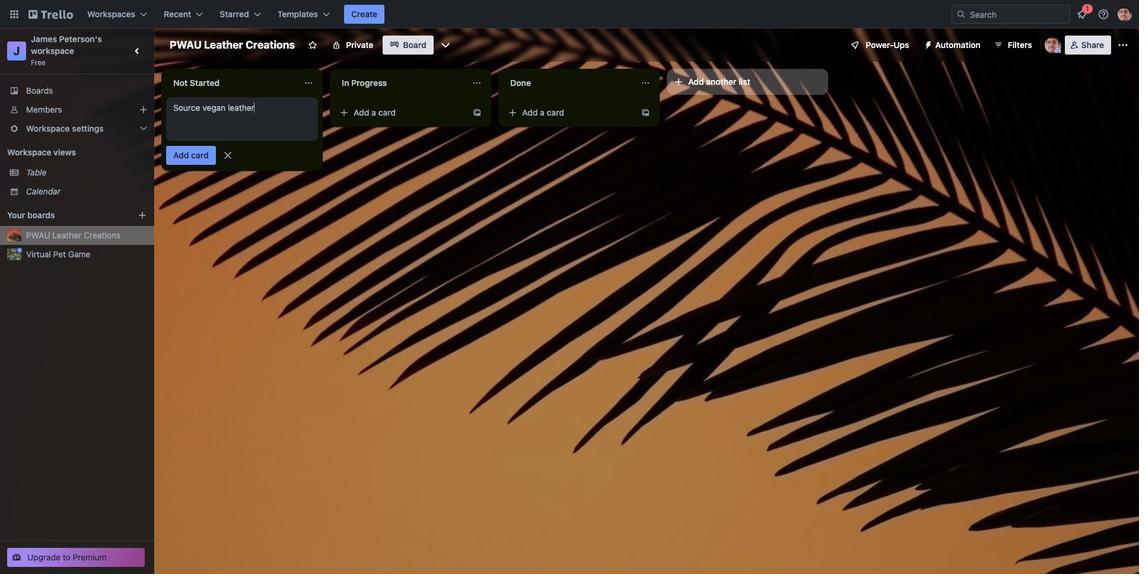 Task type: describe. For each thing, give the bounding box(es) containing it.
customize views image
[[440, 39, 452, 51]]

your boards with 2 items element
[[7, 208, 120, 223]]

creations inside text box
[[246, 39, 295, 51]]

0 horizontal spatial creations
[[84, 230, 121, 240]]

board
[[403, 40, 427, 50]]

not started
[[173, 78, 220, 88]]

workspace views
[[7, 147, 76, 157]]

views
[[53, 147, 76, 157]]

filters button
[[991, 36, 1036, 55]]

recent button
[[157, 5, 210, 24]]

add a card button for in progress
[[335, 103, 468, 122]]

premium
[[73, 553, 107, 563]]

done
[[511, 78, 531, 88]]

in
[[342, 78, 349, 88]]

add board image
[[138, 211, 147, 220]]

your boards
[[7, 210, 55, 220]]

automation
[[936, 40, 981, 50]]

search image
[[957, 9, 967, 19]]

james peterson's workspace link
[[31, 34, 104, 56]]

pwau leather creations link
[[26, 230, 147, 242]]

create button
[[344, 5, 385, 24]]

automation button
[[919, 36, 988, 55]]

sm image
[[919, 36, 936, 52]]

virtual pet game link
[[26, 249, 147, 261]]

progress
[[352, 78, 387, 88]]

starred button
[[213, 5, 268, 24]]

add another list
[[689, 77, 751, 87]]

free
[[31, 58, 46, 67]]

j
[[13, 44, 20, 58]]

recent
[[164, 9, 191, 19]]

list
[[739, 77, 751, 87]]

card for in progress
[[379, 107, 396, 118]]

star or unstar board image
[[308, 40, 318, 50]]

in progress
[[342, 78, 387, 88]]

add a card button for done
[[503, 103, 636, 122]]

open information menu image
[[1098, 8, 1110, 20]]

Not Started text field
[[166, 74, 297, 93]]

upgrade to premium
[[27, 553, 107, 563]]

add down in progress
[[354, 107, 370, 118]]

0 horizontal spatial pwau leather creations
[[26, 230, 121, 240]]

another
[[707, 77, 737, 87]]

back to home image
[[28, 5, 73, 24]]

members link
[[0, 100, 154, 119]]

private button
[[325, 36, 381, 55]]

templates button
[[271, 5, 337, 24]]

calendar link
[[26, 186, 147, 198]]

upgrade to premium link
[[7, 549, 145, 568]]

started
[[190, 78, 220, 88]]

settings
[[72, 123, 104, 134]]

1 notification image
[[1076, 7, 1090, 21]]

table link
[[26, 167, 147, 179]]

j link
[[7, 42, 26, 61]]

add card button
[[166, 146, 216, 165]]

workspace for workspace views
[[7, 147, 51, 157]]

show menu image
[[1118, 39, 1130, 51]]

1 vertical spatial pwau
[[26, 230, 50, 240]]



Task type: locate. For each thing, give the bounding box(es) containing it.
1 vertical spatial workspace
[[7, 147, 51, 157]]

this member is an admin of this board. image
[[1056, 48, 1061, 53]]

james peterson's workspace free
[[31, 34, 104, 67]]

1 vertical spatial james peterson (jamespeterson93) image
[[1045, 37, 1062, 53]]

workspaces button
[[80, 5, 154, 24]]

add a card for in progress
[[354, 107, 396, 118]]

1 add a card from the left
[[354, 107, 396, 118]]

james peterson (jamespeterson93) image inside primary element
[[1119, 7, 1133, 21]]

Search field
[[967, 5, 1071, 23]]

james
[[31, 34, 57, 44]]

card down done text field
[[547, 107, 565, 118]]

Done text field
[[503, 74, 634, 93]]

virtual pet game
[[26, 249, 91, 259]]

0 horizontal spatial create from template… image
[[473, 108, 482, 118]]

leather down your boards with 2 items "element"
[[53, 230, 82, 240]]

add down done
[[522, 107, 538, 118]]

2 add a card button from the left
[[503, 103, 636, 122]]

2 a from the left
[[540, 107, 545, 118]]

0 horizontal spatial add a card
[[354, 107, 396, 118]]

virtual
[[26, 249, 51, 259]]

create from template… image for in progress
[[473, 108, 482, 118]]

workspace inside popup button
[[26, 123, 70, 134]]

workspace up table
[[7, 147, 51, 157]]

create from template… image
[[473, 108, 482, 118], [641, 108, 651, 118]]

table
[[26, 167, 47, 178]]

pwau leather creations
[[170, 39, 295, 51], [26, 230, 121, 240]]

1 horizontal spatial pwau leather creations
[[170, 39, 295, 51]]

add a card
[[354, 107, 396, 118], [522, 107, 565, 118]]

creations up virtual pet game link
[[84, 230, 121, 240]]

Board name text field
[[164, 36, 301, 55]]

boards
[[26, 85, 53, 96]]

1 horizontal spatial pwau
[[170, 39, 202, 51]]

board link
[[383, 36, 434, 55]]

workspace navigation collapse icon image
[[129, 43, 146, 59]]

boards
[[27, 210, 55, 220]]

workspaces
[[87, 9, 135, 19]]

ups
[[894, 40, 910, 50]]

a for done
[[540, 107, 545, 118]]

1 horizontal spatial creations
[[246, 39, 295, 51]]

workspace settings
[[26, 123, 104, 134]]

0 vertical spatial leather
[[204, 39, 243, 51]]

add inside button
[[689, 77, 704, 87]]

boards link
[[0, 81, 154, 100]]

leather inside text box
[[204, 39, 243, 51]]

0 horizontal spatial a
[[372, 107, 376, 118]]

pwau leather creations inside text box
[[170, 39, 295, 51]]

add a card button down done text field
[[503, 103, 636, 122]]

card inside button
[[191, 150, 209, 160]]

1 vertical spatial creations
[[84, 230, 121, 240]]

1 add a card button from the left
[[335, 103, 468, 122]]

add left cancel icon
[[173, 150, 189, 160]]

share button
[[1066, 36, 1112, 55]]

workspace
[[31, 46, 74, 56]]

pwau leather creations up game
[[26, 230, 121, 240]]

add
[[689, 77, 704, 87], [354, 107, 370, 118], [522, 107, 538, 118], [173, 150, 189, 160]]

james peterson (jamespeterson93) image right filters at right top
[[1045, 37, 1062, 53]]

workspace down the members
[[26, 123, 70, 134]]

add a card down progress
[[354, 107, 396, 118]]

Enter a title for this card… text field
[[166, 97, 318, 141]]

leather down starred
[[204, 39, 243, 51]]

calendar
[[26, 186, 61, 197]]

power-ups button
[[843, 36, 917, 55]]

0 horizontal spatial pwau
[[26, 230, 50, 240]]

not
[[173, 78, 188, 88]]

0 vertical spatial pwau
[[170, 39, 202, 51]]

0 horizontal spatial james peterson (jamespeterson93) image
[[1045, 37, 1062, 53]]

power-
[[866, 40, 894, 50]]

a down done text field
[[540, 107, 545, 118]]

0 horizontal spatial leather
[[53, 230, 82, 240]]

2 create from template… image from the left
[[641, 108, 651, 118]]

peterson's
[[59, 34, 102, 44]]

creations
[[246, 39, 295, 51], [84, 230, 121, 240]]

a for in progress
[[372, 107, 376, 118]]

2 add a card from the left
[[522, 107, 565, 118]]

add left another
[[689, 77, 704, 87]]

upgrade
[[27, 553, 61, 563]]

create from template… image for done
[[641, 108, 651, 118]]

pet
[[53, 249, 66, 259]]

add another list button
[[667, 69, 829, 95]]

add a card button down in progress text field on the left
[[335, 103, 468, 122]]

game
[[68, 249, 91, 259]]

0 vertical spatial james peterson (jamespeterson93) image
[[1119, 7, 1133, 21]]

1 horizontal spatial add a card
[[522, 107, 565, 118]]

pwau down recent dropdown button
[[170, 39, 202, 51]]

1 vertical spatial leather
[[53, 230, 82, 240]]

members
[[26, 104, 62, 115]]

card down in progress text field on the left
[[379, 107, 396, 118]]

2 horizontal spatial card
[[547, 107, 565, 118]]

1 horizontal spatial leather
[[204, 39, 243, 51]]

card
[[379, 107, 396, 118], [547, 107, 565, 118], [191, 150, 209, 160]]

share
[[1082, 40, 1105, 50]]

1 horizontal spatial add a card button
[[503, 103, 636, 122]]

starred
[[220, 9, 249, 19]]

0 vertical spatial workspace
[[26, 123, 70, 134]]

workspace settings button
[[0, 119, 154, 138]]

1 horizontal spatial card
[[379, 107, 396, 118]]

power-ups
[[866, 40, 910, 50]]

card for done
[[547, 107, 565, 118]]

pwau inside text box
[[170, 39, 202, 51]]

filters
[[1009, 40, 1033, 50]]

1 horizontal spatial create from template… image
[[641, 108, 651, 118]]

add a card button
[[335, 103, 468, 122], [503, 103, 636, 122]]

add a card down done
[[522, 107, 565, 118]]

workspace for workspace settings
[[26, 123, 70, 134]]

your
[[7, 210, 25, 220]]

a
[[372, 107, 376, 118], [540, 107, 545, 118]]

a down progress
[[372, 107, 376, 118]]

leather
[[204, 39, 243, 51], [53, 230, 82, 240]]

pwau up virtual
[[26, 230, 50, 240]]

1 vertical spatial pwau leather creations
[[26, 230, 121, 240]]

primary element
[[0, 0, 1140, 28]]

cancel image
[[222, 150, 234, 161]]

creations down templates on the left top of the page
[[246, 39, 295, 51]]

add a card for done
[[522, 107, 565, 118]]

to
[[63, 553, 71, 563]]

james peterson (jamespeterson93) image
[[1119, 7, 1133, 21], [1045, 37, 1062, 53]]

0 horizontal spatial card
[[191, 150, 209, 160]]

pwau
[[170, 39, 202, 51], [26, 230, 50, 240]]

james peterson (jamespeterson93) image right open information menu icon
[[1119, 7, 1133, 21]]

add inside button
[[173, 150, 189, 160]]

create
[[352, 9, 378, 19]]

add card
[[173, 150, 209, 160]]

private
[[346, 40, 374, 50]]

card left cancel icon
[[191, 150, 209, 160]]

pwau leather creations down starred
[[170, 39, 295, 51]]

In Progress text field
[[335, 74, 465, 93]]

templates
[[278, 9, 318, 19]]

0 horizontal spatial add a card button
[[335, 103, 468, 122]]

1 horizontal spatial a
[[540, 107, 545, 118]]

workspace
[[26, 123, 70, 134], [7, 147, 51, 157]]

1 a from the left
[[372, 107, 376, 118]]

1 create from template… image from the left
[[473, 108, 482, 118]]

0 vertical spatial pwau leather creations
[[170, 39, 295, 51]]

0 vertical spatial creations
[[246, 39, 295, 51]]

1 horizontal spatial james peterson (jamespeterson93) image
[[1119, 7, 1133, 21]]



Task type: vqa. For each thing, say whether or not it's contained in the screenshot.
Workspace views
yes



